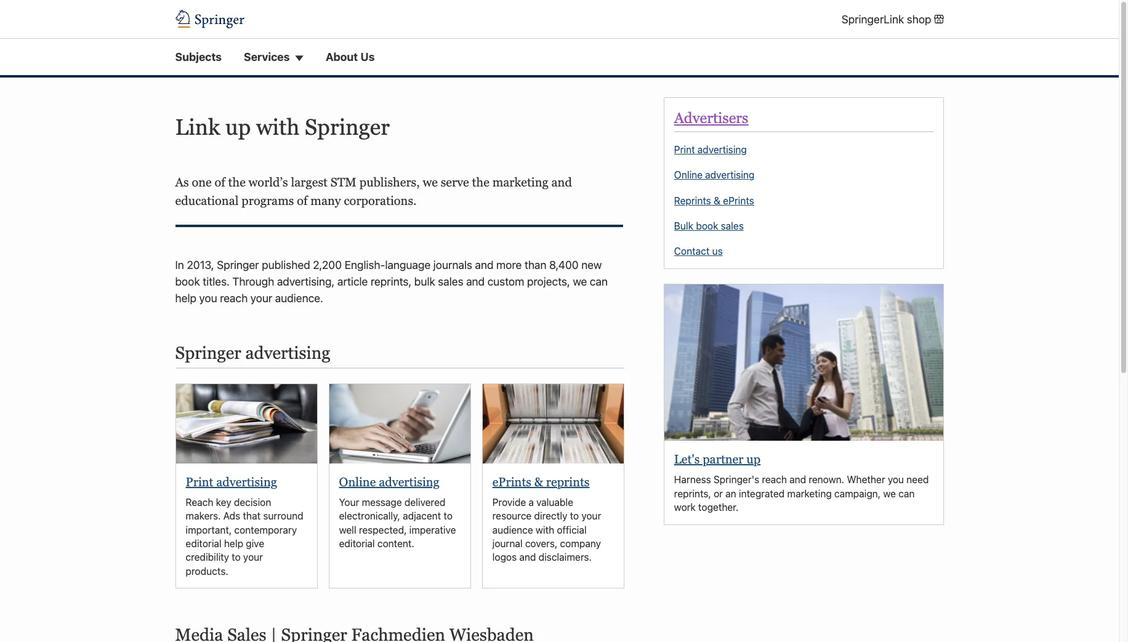 Task type: vqa. For each thing, say whether or not it's contained in the screenshot.
mailing
no



Task type: locate. For each thing, give the bounding box(es) containing it.
0 horizontal spatial help
[[175, 292, 197, 305]]

1 vertical spatial with
[[536, 525, 555, 536]]

provide a valuable resource directly to your audience with official journal covers, company logos and disclaimers.
[[493, 497, 601, 563]]

online advertising link up message
[[339, 475, 440, 489]]

0 horizontal spatial online advertising
[[339, 475, 440, 489]]

0 horizontal spatial print advertising link
[[186, 475, 277, 489]]

of down "largest"
[[297, 194, 308, 207]]

advertising up 'delivered'
[[379, 475, 440, 489]]

your down give
[[243, 552, 263, 563]]

springerlink
[[842, 13, 905, 26]]

2013,
[[187, 259, 214, 272]]

harness springer's reach and renown. whether you need reprints, or an integrated marketing campaign, we can work together.
[[674, 475, 929, 513]]

0 vertical spatial marketing
[[493, 175, 549, 189]]

1 horizontal spatial up
[[747, 453, 761, 467]]

advertising
[[698, 144, 747, 155], [706, 170, 755, 181], [245, 343, 331, 363], [216, 475, 277, 489], [379, 475, 440, 489]]

advertisers
[[674, 110, 749, 126]]

1 vertical spatial online
[[339, 475, 376, 489]]

& inside advertisers element
[[714, 195, 721, 206]]

eprints
[[723, 195, 755, 206], [493, 475, 532, 489]]

0 vertical spatial book
[[696, 221, 719, 232]]

1 horizontal spatial we
[[573, 275, 587, 288]]

0 horizontal spatial can
[[590, 275, 608, 288]]

advertisers element
[[664, 98, 944, 269]]

springer's
[[714, 475, 760, 486]]

2 vertical spatial we
[[884, 488, 896, 500]]

0 horizontal spatial sales
[[438, 275, 464, 288]]

with up world's
[[256, 115, 300, 140]]

0 vertical spatial print advertising link
[[674, 143, 747, 156]]

to
[[444, 511, 453, 522], [570, 511, 579, 522], [232, 552, 241, 563]]

valuable
[[537, 497, 574, 508]]

2 vertical spatial your
[[243, 552, 263, 563]]

you
[[199, 292, 217, 305], [888, 475, 904, 486]]

reprints,
[[371, 275, 412, 288], [674, 488, 712, 500]]

print
[[674, 144, 695, 155], [186, 475, 213, 489]]

can inside in 2013, springer published 2,200 english-language journals and more than 8,400 new book titles. through advertising, article reprints, bulk sales and custom projects, we can help you reach your audience.
[[590, 275, 608, 288]]

we inside harness springer's reach and renown. whether you need reprints, or an integrated marketing campaign, we can work together.
[[884, 488, 896, 500]]

1 horizontal spatial reprints,
[[674, 488, 712, 500]]

you left the need
[[888, 475, 904, 486]]

1 horizontal spatial you
[[888, 475, 904, 486]]

print advertising down advertisers
[[674, 144, 747, 155]]

sales
[[721, 221, 744, 232], [438, 275, 464, 288]]

0 vertical spatial can
[[590, 275, 608, 288]]

in
[[175, 259, 184, 272]]

print advertising link for online
[[186, 475, 277, 489]]

editorial inside reach key decision makers. ads that surround important, contemporary editorial help give credibility to your products.
[[186, 538, 222, 550]]

disclaimers.
[[539, 552, 592, 563]]

let's partner up link
[[674, 453, 761, 467]]

to inside reach key decision makers. ads that surround important, contemporary editorial help give credibility to your products.
[[232, 552, 241, 563]]

your up official
[[582, 511, 601, 522]]

reprints, down harness
[[674, 488, 712, 500]]

1 vertical spatial print
[[186, 475, 213, 489]]

1 horizontal spatial the
[[472, 175, 490, 189]]

0 horizontal spatial the
[[228, 175, 246, 189]]

can down the need
[[899, 488, 915, 500]]

0 vertical spatial online advertising link
[[674, 169, 755, 182]]

eprints up bulk book sales
[[723, 195, 755, 206]]

editorial up credibility
[[186, 538, 222, 550]]

electronically,
[[339, 511, 400, 522]]

1 horizontal spatial online advertising
[[674, 170, 755, 181]]

up right link
[[225, 115, 251, 140]]

0 horizontal spatial with
[[256, 115, 300, 140]]

0 horizontal spatial editorial
[[186, 538, 222, 550]]

your down through
[[251, 292, 272, 305]]

1 vertical spatial of
[[297, 194, 308, 207]]

corporations.
[[344, 194, 417, 207]]

respected,
[[359, 525, 407, 536]]

print up reach
[[186, 475, 213, 489]]

up up springer's
[[747, 453, 761, 467]]

0 horizontal spatial book
[[175, 275, 200, 288]]

print down advertisers
[[674, 144, 695, 155]]

1 horizontal spatial to
[[444, 511, 453, 522]]

help
[[175, 292, 197, 305], [224, 538, 243, 550]]

message
[[362, 497, 402, 508]]

1 vertical spatial marketing
[[788, 488, 832, 500]]

your inside reach key decision makers. ads that surround important, contemporary editorial help give credibility to your products.
[[243, 552, 263, 563]]

we left serve
[[423, 175, 438, 189]]

print advertising link up key
[[186, 475, 277, 489]]

0 vertical spatial &
[[714, 195, 721, 206]]

0 horizontal spatial online
[[339, 475, 376, 489]]

we down the whether
[[884, 488, 896, 500]]

online inside advertisers element
[[674, 170, 703, 181]]

article
[[338, 275, 368, 288]]

1 vertical spatial reprints,
[[674, 488, 712, 500]]

0 vertical spatial sales
[[721, 221, 744, 232]]

1 vertical spatial your
[[582, 511, 601, 522]]

publishers,
[[360, 175, 420, 189]]

1 vertical spatial you
[[888, 475, 904, 486]]

1 the from the left
[[228, 175, 246, 189]]

book inside in 2013, springer published 2,200 english-language journals and more than 8,400 new book titles. through advertising, article reprints, bulk sales and custom projects, we can help you reach your audience.
[[175, 275, 200, 288]]

0 horizontal spatial we
[[423, 175, 438, 189]]

harness
[[674, 475, 711, 486]]

you inside harness springer's reach and renown. whether you need reprints, or an integrated marketing campaign, we can work together.
[[888, 475, 904, 486]]

0 horizontal spatial to
[[232, 552, 241, 563]]

1 horizontal spatial editorial
[[339, 538, 375, 550]]

journal
[[493, 538, 523, 550]]

help left give
[[224, 538, 243, 550]]

0 vertical spatial of
[[215, 175, 225, 189]]

advertisers link
[[674, 110, 749, 126]]

renown.
[[809, 475, 845, 486]]

1 vertical spatial reach
[[762, 475, 787, 486]]

we down 'new'
[[573, 275, 587, 288]]

sales up us
[[721, 221, 744, 232]]

0 vertical spatial springer
[[305, 115, 390, 140]]

1 vertical spatial springer
[[217, 259, 259, 272]]

0 horizontal spatial print
[[186, 475, 213, 489]]

online advertising up message
[[339, 475, 440, 489]]

and inside provide a valuable resource directly to your audience with official journal covers, company logos and disclaimers.
[[520, 552, 536, 563]]

0 horizontal spatial &
[[535, 475, 543, 489]]

print advertising link down advertisers
[[674, 143, 747, 156]]

eprints inside advertisers element
[[723, 195, 755, 206]]

0 vertical spatial reprints,
[[371, 275, 412, 288]]

editorial down well
[[339, 538, 375, 550]]

8,400
[[550, 259, 579, 272]]

with up covers,
[[536, 525, 555, 536]]

to up official
[[570, 511, 579, 522]]

0 vertical spatial eprints
[[723, 195, 755, 206]]

you down titles.
[[199, 292, 217, 305]]

one
[[192, 175, 212, 189]]

and
[[552, 175, 572, 189], [475, 259, 494, 272], [466, 275, 485, 288], [790, 475, 807, 486], [520, 552, 536, 563]]

reach down titles.
[[220, 292, 248, 305]]

0 vertical spatial up
[[225, 115, 251, 140]]

0 vertical spatial you
[[199, 292, 217, 305]]

0 horizontal spatial you
[[199, 292, 217, 305]]

0 vertical spatial online advertising
[[674, 170, 755, 181]]

book down 'in'
[[175, 275, 200, 288]]

0 horizontal spatial reprints,
[[371, 275, 412, 288]]

& right 'reprints'
[[714, 195, 721, 206]]

1 horizontal spatial &
[[714, 195, 721, 206]]

0 horizontal spatial reach
[[220, 292, 248, 305]]

0 horizontal spatial marketing
[[493, 175, 549, 189]]

to inside provide a valuable resource directly to your audience with official journal covers, company logos and disclaimers.
[[570, 511, 579, 522]]

to right credibility
[[232, 552, 241, 563]]

help inside in 2013, springer published 2,200 english-language journals and more than 8,400 new book titles. through advertising, article reprints, bulk sales and custom projects, we can help you reach your audience.
[[175, 292, 197, 305]]

to up the imperative
[[444, 511, 453, 522]]

book right bulk at the right top of the page
[[696, 221, 719, 232]]

contemporary
[[234, 525, 297, 536]]

sales down journals at the left top
[[438, 275, 464, 288]]

0 vertical spatial help
[[175, 292, 197, 305]]

0 vertical spatial we
[[423, 175, 438, 189]]

book inside advertisers element
[[696, 221, 719, 232]]

the right serve
[[472, 175, 490, 189]]

to inside your message delivered electronically, adjacent to well respected, imperative editorial content.
[[444, 511, 453, 522]]

editorial
[[186, 538, 222, 550], [339, 538, 375, 550]]

1 editorial from the left
[[186, 538, 222, 550]]

marketing inside harness springer's reach and renown. whether you need reprints, or an integrated marketing campaign, we can work together.
[[788, 488, 832, 500]]

0 horizontal spatial print advertising
[[186, 475, 277, 489]]

reach up integrated
[[762, 475, 787, 486]]

reach inside in 2013, springer published 2,200 english-language journals and more than 8,400 new book titles. through advertising, article reprints, bulk sales and custom projects, we can help you reach your audience.
[[220, 292, 248, 305]]

1 vertical spatial can
[[899, 488, 915, 500]]

1 horizontal spatial marketing
[[788, 488, 832, 500]]

to for eprints & reprints
[[570, 511, 579, 522]]

reach
[[220, 292, 248, 305], [762, 475, 787, 486]]

editorial for online
[[339, 538, 375, 550]]

1 horizontal spatial reach
[[762, 475, 787, 486]]

0 vertical spatial print
[[674, 144, 695, 155]]

journals
[[434, 259, 472, 272]]

we
[[423, 175, 438, 189], [573, 275, 587, 288], [884, 488, 896, 500]]

0 horizontal spatial eprints
[[493, 475, 532, 489]]

1 vertical spatial online advertising
[[339, 475, 440, 489]]

print advertising link for let's
[[674, 143, 747, 156]]

& for reprints
[[535, 475, 543, 489]]

online up the your
[[339, 475, 376, 489]]

1 vertical spatial we
[[573, 275, 587, 288]]

1 vertical spatial online advertising link
[[339, 475, 440, 489]]

0 horizontal spatial up
[[225, 115, 251, 140]]

reprints, inside in 2013, springer published 2,200 english-language journals and more than 8,400 new book titles. through advertising, article reprints, bulk sales and custom projects, we can help you reach your audience.
[[371, 275, 412, 288]]

many
[[311, 194, 341, 207]]

the left world's
[[228, 175, 246, 189]]

audience.
[[275, 292, 323, 305]]

1 vertical spatial eprints
[[493, 475, 532, 489]]

online advertising
[[674, 170, 755, 181], [339, 475, 440, 489]]

print advertising up key
[[186, 475, 277, 489]]

0 vertical spatial print advertising
[[674, 144, 747, 155]]

reach key decision makers. ads that surround important, contemporary editorial help give credibility to your products.
[[186, 497, 303, 577]]

up
[[225, 115, 251, 140], [747, 453, 761, 467]]

covers,
[[525, 538, 558, 550]]

0 horizontal spatial online advertising link
[[339, 475, 440, 489]]

as one of the world's largest stm publishers, we serve the marketing and educational programs of many corporations.
[[175, 175, 572, 207]]

contact us
[[674, 246, 723, 257]]

in 2013, springer published 2,200 english-language journals and more than 8,400 new book titles. through advertising, article reprints, bulk sales and custom projects, we can help you reach your audience.
[[175, 259, 608, 305]]

online
[[674, 170, 703, 181], [339, 475, 376, 489]]

eprints up provide
[[493, 475, 532, 489]]

reprints, down language
[[371, 275, 412, 288]]

springer
[[305, 115, 390, 140], [217, 259, 259, 272], [175, 343, 241, 363]]

1 horizontal spatial eprints
[[723, 195, 755, 206]]

springer home image
[[175, 10, 244, 29]]

adjacent
[[403, 511, 441, 522]]

1 horizontal spatial online
[[674, 170, 703, 181]]

1 vertical spatial help
[[224, 538, 243, 550]]

you inside in 2013, springer published 2,200 english-language journals and more than 8,400 new book titles. through advertising, article reprints, bulk sales and custom projects, we can help you reach your audience.
[[199, 292, 217, 305]]

bulk book sales link
[[674, 220, 744, 233]]

0 vertical spatial your
[[251, 292, 272, 305]]

projects,
[[527, 275, 570, 288]]

1 horizontal spatial with
[[536, 525, 555, 536]]

online up 'reprints'
[[674, 170, 703, 181]]

0 vertical spatial reach
[[220, 292, 248, 305]]

2 editorial from the left
[[339, 538, 375, 550]]

2 horizontal spatial to
[[570, 511, 579, 522]]

0 vertical spatial online
[[674, 170, 703, 181]]

help down 'in'
[[175, 292, 197, 305]]

1 vertical spatial print advertising
[[186, 475, 277, 489]]

print advertising image
[[176, 384, 317, 464]]

1 vertical spatial print advertising link
[[186, 475, 277, 489]]

1 vertical spatial &
[[535, 475, 543, 489]]

company
[[560, 538, 601, 550]]

1 horizontal spatial print
[[674, 144, 695, 155]]

1 horizontal spatial help
[[224, 538, 243, 550]]

or
[[714, 488, 723, 500]]

1 horizontal spatial book
[[696, 221, 719, 232]]

with
[[256, 115, 300, 140], [536, 525, 555, 536]]

advertising down advertisers
[[698, 144, 747, 155]]

of right one
[[215, 175, 225, 189]]

can down 'new'
[[590, 275, 608, 288]]

1 horizontal spatial print advertising
[[674, 144, 747, 155]]

2 horizontal spatial we
[[884, 488, 896, 500]]

print advertising
[[674, 144, 747, 155], [186, 475, 277, 489]]

serve
[[441, 175, 469, 189]]

makers.
[[186, 511, 221, 522]]

print advertising link
[[674, 143, 747, 156], [186, 475, 277, 489]]

1 horizontal spatial sales
[[721, 221, 744, 232]]

online advertising up reprints & eprints
[[674, 170, 755, 181]]

1 horizontal spatial print advertising link
[[674, 143, 747, 156]]

your
[[251, 292, 272, 305], [582, 511, 601, 522], [243, 552, 263, 563]]

english-
[[345, 259, 385, 272]]

& up valuable
[[535, 475, 543, 489]]

1 horizontal spatial of
[[297, 194, 308, 207]]

&
[[714, 195, 721, 206], [535, 475, 543, 489]]

1 vertical spatial book
[[175, 275, 200, 288]]

1 vertical spatial sales
[[438, 275, 464, 288]]

1 horizontal spatial can
[[899, 488, 915, 500]]

online advertising link up reprints & eprints
[[674, 169, 755, 182]]

editorial inside your message delivered electronically, adjacent to well respected, imperative editorial content.
[[339, 538, 375, 550]]

world's
[[249, 175, 288, 189]]

sales inside in 2013, springer published 2,200 english-language journals and more than 8,400 new book titles. through advertising, article reprints, bulk sales and custom projects, we can help you reach your audience.
[[438, 275, 464, 288]]

1 horizontal spatial online advertising link
[[674, 169, 755, 182]]



Task type: describe. For each thing, give the bounding box(es) containing it.
contact us link
[[674, 245, 723, 258]]

reach
[[186, 497, 213, 508]]

subjects
[[175, 51, 222, 64]]

help inside reach key decision makers. ads that surround important, contemporary editorial help give credibility to your products.
[[224, 538, 243, 550]]

together.
[[699, 502, 739, 513]]

springerlink shop link
[[842, 11, 944, 27]]

marketing inside the "as one of the world's largest stm publishers, we serve the marketing and educational programs of many corporations."
[[493, 175, 549, 189]]

educational
[[175, 194, 239, 207]]

campaign,
[[835, 488, 881, 500]]

your inside in 2013, springer published 2,200 english-language journals and more than 8,400 new book titles. through advertising, article reprints, bulk sales and custom projects, we can help you reach your audience.
[[251, 292, 272, 305]]

audience
[[493, 525, 533, 536]]

advertising up decision
[[216, 475, 277, 489]]

bulk
[[674, 221, 694, 232]]

reprints & eprints
[[674, 195, 755, 206]]

2 the from the left
[[472, 175, 490, 189]]

subjects link
[[175, 49, 222, 65]]

titles.
[[203, 275, 230, 288]]

services button
[[244, 49, 304, 65]]

reprints
[[674, 195, 711, 206]]

well
[[339, 525, 356, 536]]

surround
[[263, 511, 303, 522]]

stm
[[331, 175, 357, 189]]

eprints and reprints image
[[483, 384, 624, 464]]

advertising,
[[277, 275, 335, 288]]

credibility
[[186, 552, 229, 563]]

about
[[326, 51, 358, 64]]

reprints
[[546, 475, 590, 489]]

give
[[246, 538, 264, 550]]

editorial for print
[[186, 538, 222, 550]]

0 vertical spatial with
[[256, 115, 300, 140]]

about us link
[[326, 49, 375, 65]]

us
[[713, 246, 723, 257]]

an
[[726, 488, 737, 500]]

delivered
[[405, 497, 446, 508]]

products.
[[186, 566, 228, 577]]

largest
[[291, 175, 328, 189]]

with inside provide a valuable resource directly to your audience with official journal covers, company logos and disclaimers.
[[536, 525, 555, 536]]

need
[[907, 475, 929, 486]]

springer advertising
[[175, 343, 331, 363]]

integrated
[[739, 488, 785, 500]]

reprints, inside harness springer's reach and renown. whether you need reprints, or an integrated marketing campaign, we can work together.
[[674, 488, 712, 500]]

that
[[243, 511, 261, 522]]

through
[[233, 275, 274, 288]]

about us
[[326, 51, 375, 64]]

decision
[[234, 497, 271, 508]]

let's
[[674, 453, 700, 467]]

more
[[497, 259, 522, 272]]

resource
[[493, 511, 532, 522]]

we inside in 2013, springer published 2,200 english-language journals and more than 8,400 new book titles. through advertising, article reprints, bulk sales and custom projects, we can help you reach your audience.
[[573, 275, 587, 288]]

advertising down audience.
[[245, 343, 331, 363]]

print advertising inside advertisers element
[[674, 144, 747, 155]]

0 horizontal spatial of
[[215, 175, 225, 189]]

link
[[175, 115, 220, 140]]

bulk
[[415, 275, 435, 288]]

partner
[[703, 453, 744, 467]]

contact
[[674, 246, 710, 257]]

advertising up reprints & eprints
[[706, 170, 755, 181]]

reach inside harness springer's reach and renown. whether you need reprints, or an integrated marketing campaign, we can work together.
[[762, 475, 787, 486]]

ads
[[223, 511, 240, 522]]

logos
[[493, 552, 517, 563]]

a
[[529, 497, 534, 508]]

provide
[[493, 497, 526, 508]]

than
[[525, 259, 547, 272]]

& for eprints
[[714, 195, 721, 206]]

2 vertical spatial springer
[[175, 343, 241, 363]]

sales inside advertisers element
[[721, 221, 744, 232]]

directly
[[534, 511, 568, 522]]

springer inside in 2013, springer published 2,200 english-language journals and more than 8,400 new book titles. through advertising, article reprints, bulk sales and custom projects, we can help you reach your audience.
[[217, 259, 259, 272]]

let's partner up image
[[665, 285, 944, 441]]

bulk book sales
[[674, 221, 744, 232]]

and inside harness springer's reach and renown. whether you need reprints, or an integrated marketing campaign, we can work together.
[[790, 475, 807, 486]]

important,
[[186, 525, 232, 536]]

official
[[557, 525, 587, 536]]

published
[[262, 259, 310, 272]]

2,200
[[313, 259, 342, 272]]

online advertising inside advertisers element
[[674, 170, 755, 181]]

eprints & reprints link
[[493, 475, 590, 489]]

whether
[[847, 475, 886, 486]]

shop
[[907, 13, 932, 26]]

your inside provide a valuable resource directly to your audience with official journal covers, company logos and disclaimers.
[[582, 511, 601, 522]]

can inside harness springer's reach and renown. whether you need reprints, or an integrated marketing campaign, we can work together.
[[899, 488, 915, 500]]

new
[[582, 259, 602, 272]]

programs
[[242, 194, 294, 207]]

us
[[361, 51, 375, 64]]

and inside the "as one of the world's largest stm publishers, we serve the marketing and educational programs of many corporations."
[[552, 175, 572, 189]]

key
[[216, 497, 231, 508]]

to for online advertising
[[444, 511, 453, 522]]

link up with springer
[[175, 115, 390, 140]]

print inside advertisers element
[[674, 144, 695, 155]]

imperative
[[410, 525, 456, 536]]

work
[[674, 502, 696, 513]]

eprints & reprints
[[493, 475, 590, 489]]

content.
[[378, 538, 415, 550]]

springerlink shop
[[842, 13, 932, 26]]

custom
[[488, 275, 525, 288]]

we inside the "as one of the world's largest stm publishers, we serve the marketing and educational programs of many corporations."
[[423, 175, 438, 189]]

agentzone image
[[329, 384, 470, 464]]

language
[[385, 259, 431, 272]]

let's partner up
[[674, 453, 761, 467]]

reprints & eprints link
[[674, 194, 755, 207]]

1 vertical spatial up
[[747, 453, 761, 467]]

your
[[339, 497, 359, 508]]



